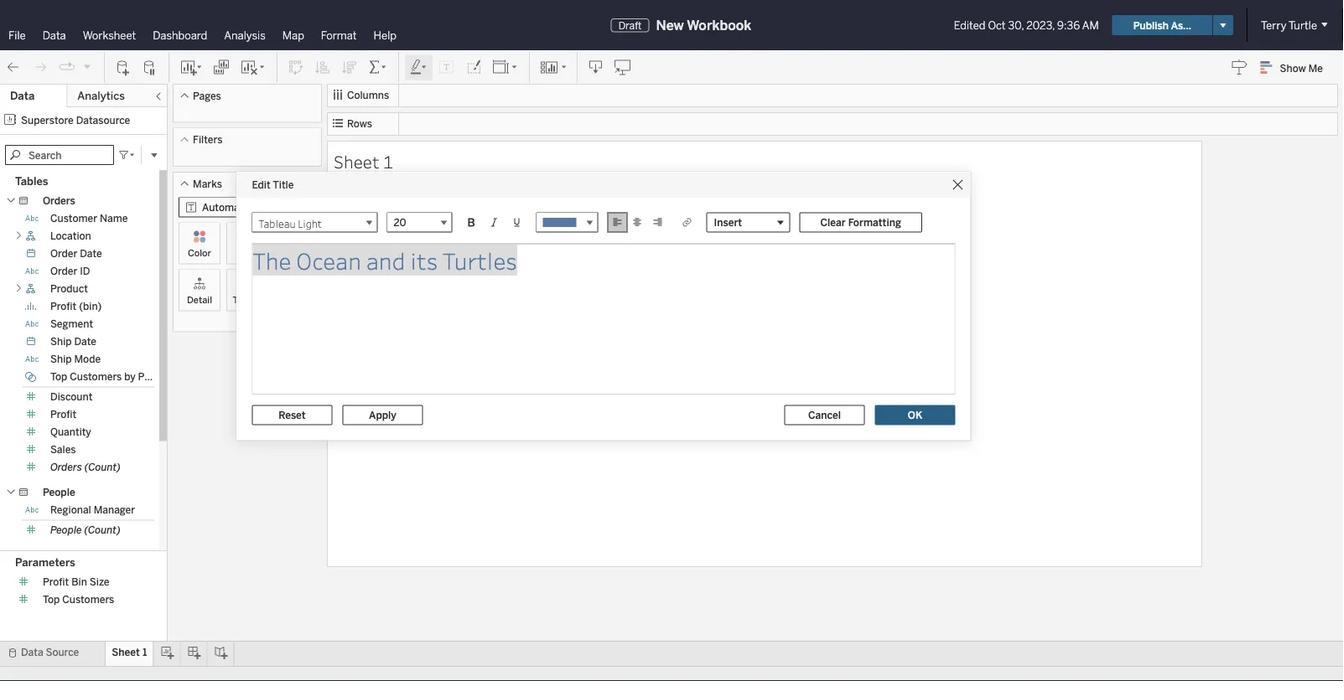 Task type: describe. For each thing, give the bounding box(es) containing it.
format
[[321, 29, 357, 42]]

undo image
[[5, 59, 22, 76]]

show me
[[1280, 62, 1323, 74]]

edit title dialog
[[237, 172, 971, 441]]

clear
[[821, 217, 846, 229]]

returns
[[43, 550, 81, 562]]

pages
[[193, 90, 221, 102]]

publish as... button
[[1113, 15, 1213, 35]]

horizontal alignment control element
[[608, 213, 668, 233]]

manager
[[94, 504, 135, 517]]

new workbook
[[656, 17, 752, 33]]

reset button
[[252, 405, 333, 426]]

1 vertical spatial data
[[10, 89, 35, 103]]

oct
[[988, 18, 1006, 32]]

customer
[[50, 213, 97, 225]]

marks
[[193, 178, 222, 190]]

clear sheet image
[[240, 59, 267, 76]]

tables
[[15, 175, 48, 188]]

file
[[8, 29, 26, 42]]

top customers by profit
[[50, 371, 164, 383]]

sort descending image
[[341, 59, 358, 76]]

map
[[282, 29, 304, 42]]

order id
[[50, 265, 90, 278]]

apply
[[369, 409, 397, 422]]

name
[[100, 213, 128, 225]]

new data source image
[[115, 59, 132, 76]]

ok
[[908, 409, 923, 422]]

9:36
[[1058, 18, 1080, 32]]

formatting
[[849, 217, 902, 229]]

new
[[656, 17, 684, 33]]

redo image
[[32, 59, 49, 76]]

source
[[46, 647, 79, 659]]

0 vertical spatial sheet
[[334, 150, 380, 173]]

superstore datasource
[[21, 114, 130, 126]]

dashboard
[[153, 29, 207, 42]]

sales
[[50, 444, 76, 456]]

1 vertical spatial size
[[90, 576, 109, 589]]

30,
[[1008, 18, 1024, 32]]

superstore
[[21, 114, 74, 126]]

terry
[[1261, 18, 1287, 32]]

clear formatting
[[821, 217, 902, 229]]

parameters
[[15, 556, 75, 570]]

am
[[1082, 18, 1099, 32]]

2 vertical spatial data
[[21, 647, 43, 659]]

profit for profit (bin)
[[50, 301, 77, 313]]

color
[[188, 247, 211, 259]]

totals image
[[368, 59, 388, 76]]

discount
[[50, 391, 93, 403]]

collapse image
[[153, 91, 164, 101]]

apply button
[[343, 405, 423, 426]]

profit bin size
[[43, 576, 109, 589]]

edited oct 30, 2023, 9:36 am
[[954, 18, 1099, 32]]

customers for top customers by profit
[[70, 371, 122, 383]]

0 horizontal spatial 1
[[143, 647, 147, 659]]

format workbook image
[[465, 59, 482, 76]]

show
[[1280, 62, 1306, 74]]

swap rows and columns image
[[288, 59, 304, 76]]

workbook
[[687, 17, 752, 33]]

datasource
[[76, 114, 130, 126]]

bin
[[71, 576, 87, 589]]

ship for ship date
[[50, 336, 72, 348]]

id
[[80, 265, 90, 278]]

0 vertical spatial data
[[43, 29, 66, 42]]

quantity
[[50, 426, 91, 439]]

as...
[[1171, 19, 1192, 31]]

0 vertical spatial 1
[[383, 150, 393, 173]]

turtle
[[1289, 18, 1317, 32]]

replay animation image
[[59, 59, 75, 76]]

location
[[50, 230, 91, 242]]

orders for orders (count)
[[50, 462, 82, 474]]

regional manager
[[50, 504, 135, 517]]

filters
[[193, 134, 223, 146]]

by
[[124, 371, 136, 383]]

show/hide cards image
[[540, 59, 567, 76]]

ok button
[[875, 405, 956, 426]]

help
[[374, 29, 397, 42]]

worksheet
[[83, 29, 136, 42]]



Task type: locate. For each thing, give the bounding box(es) containing it.
data down undo icon at the top
[[10, 89, 35, 103]]

top customers
[[43, 594, 114, 606]]

1 horizontal spatial size
[[238, 247, 256, 259]]

regional
[[50, 504, 91, 517]]

date for ship date
[[74, 336, 96, 348]]

profit up quantity
[[50, 409, 77, 421]]

(count) down regional manager
[[84, 525, 121, 537]]

1 vertical spatial orders
[[50, 462, 82, 474]]

product
[[50, 283, 88, 295]]

order for order id
[[50, 265, 77, 278]]

0 vertical spatial top
[[50, 371, 67, 383]]

tooltip
[[233, 294, 262, 306]]

ship date
[[50, 336, 96, 348]]

data
[[43, 29, 66, 42], [10, 89, 35, 103], [21, 647, 43, 659]]

duplicate image
[[213, 59, 230, 76]]

ship for ship mode
[[50, 353, 72, 366]]

(count) for orders (count)
[[84, 462, 121, 474]]

profit down parameters on the bottom left
[[43, 576, 69, 589]]

data left source
[[21, 647, 43, 659]]

0 horizontal spatial size
[[90, 576, 109, 589]]

customers down the mode
[[70, 371, 122, 383]]

0 vertical spatial sheet 1
[[334, 150, 393, 173]]

1 (count) from the top
[[84, 462, 121, 474]]

people
[[43, 487, 75, 499], [50, 525, 82, 537]]

terry turtle
[[1261, 18, 1317, 32]]

orders for orders
[[43, 195, 75, 207]]

analysis
[[224, 29, 266, 42]]

data source
[[21, 647, 79, 659]]

clear formatting button
[[800, 213, 922, 233]]

2 order from the top
[[50, 265, 77, 278]]

1 horizontal spatial sheet
[[334, 150, 380, 173]]

0 vertical spatial order
[[50, 248, 77, 260]]

0 vertical spatial size
[[238, 247, 256, 259]]

top down profit bin size
[[43, 594, 60, 606]]

segment
[[50, 318, 93, 330]]

people down regional
[[50, 525, 82, 537]]

1 vertical spatial people
[[50, 525, 82, 537]]

publish
[[1134, 19, 1169, 31]]

(count) up regional manager
[[84, 462, 121, 474]]

sheet down "rows"
[[334, 150, 380, 173]]

2 ship from the top
[[50, 353, 72, 366]]

profit right "by"
[[138, 371, 164, 383]]

date up id
[[80, 248, 102, 260]]

0 vertical spatial date
[[80, 248, 102, 260]]

analytics
[[77, 89, 125, 103]]

edit title
[[252, 179, 294, 191]]

customers for top customers
[[62, 594, 114, 606]]

edited
[[954, 18, 986, 32]]

data up replay animation icon
[[43, 29, 66, 42]]

top up discount
[[50, 371, 67, 383]]

ship down ship date
[[50, 353, 72, 366]]

1 right source
[[143, 647, 147, 659]]

orders up customer
[[43, 195, 75, 207]]

1 horizontal spatial 1
[[383, 150, 393, 173]]

1 vertical spatial ship
[[50, 353, 72, 366]]

profit for profit
[[50, 409, 77, 421]]

new worksheet image
[[179, 59, 203, 76]]

sheet 1
[[334, 150, 393, 173], [112, 647, 147, 659]]

people up regional
[[43, 487, 75, 499]]

(count)
[[84, 462, 121, 474], [84, 525, 121, 537]]

orders
[[43, 195, 75, 207], [50, 462, 82, 474]]

text
[[286, 247, 304, 259]]

title
[[273, 179, 294, 191]]

customer name
[[50, 213, 128, 225]]

highlight image
[[409, 59, 429, 76]]

ship
[[50, 336, 72, 348], [50, 353, 72, 366]]

sheet
[[334, 150, 380, 173], [112, 647, 140, 659]]

me
[[1309, 62, 1323, 74]]

Search text field
[[5, 145, 114, 165]]

columns
[[347, 89, 389, 101]]

0 vertical spatial ship
[[50, 336, 72, 348]]

2023,
[[1027, 18, 1055, 32]]

ship down segment
[[50, 336, 72, 348]]

publish your workbook to edit in tableau desktop image
[[615, 59, 631, 76]]

sheet right source
[[112, 647, 140, 659]]

cancel button
[[785, 405, 865, 426]]

1 ship from the top
[[50, 336, 72, 348]]

order
[[50, 248, 77, 260], [50, 265, 77, 278]]

0 vertical spatial people
[[43, 487, 75, 499]]

order up order id
[[50, 248, 77, 260]]

(bin)
[[79, 301, 102, 313]]

0 vertical spatial orders
[[43, 195, 75, 207]]

size up tooltip
[[238, 247, 256, 259]]

sheet 1 right source
[[112, 647, 147, 659]]

0 horizontal spatial sheet 1
[[112, 647, 147, 659]]

people for people (count)
[[50, 525, 82, 537]]

orders down sales
[[50, 462, 82, 474]]

1
[[383, 150, 393, 173], [143, 647, 147, 659]]

0 vertical spatial customers
[[70, 371, 122, 383]]

orders (count)
[[50, 462, 121, 474]]

1 vertical spatial (count)
[[84, 525, 121, 537]]

size right bin
[[90, 576, 109, 589]]

size
[[238, 247, 256, 259], [90, 576, 109, 589]]

1 vertical spatial customers
[[62, 594, 114, 606]]

reset
[[279, 409, 306, 422]]

1 vertical spatial sheet
[[112, 647, 140, 659]]

ship mode
[[50, 353, 101, 366]]

profit
[[50, 301, 77, 313], [138, 371, 164, 383], [50, 409, 77, 421], [43, 576, 69, 589]]

date
[[80, 248, 102, 260], [74, 336, 96, 348]]

people (count)
[[50, 525, 121, 537]]

draft
[[619, 19, 642, 31]]

show labels image
[[439, 59, 455, 76]]

pause auto updates image
[[142, 59, 159, 76]]

data guide image
[[1232, 59, 1248, 75]]

top for top customers by profit
[[50, 371, 67, 383]]

date up the mode
[[74, 336, 96, 348]]

edit
[[252, 179, 271, 191]]

order date
[[50, 248, 102, 260]]

show me button
[[1253, 55, 1338, 81]]

top for top customers
[[43, 594, 60, 606]]

publish as...
[[1134, 19, 1192, 31]]

sheet 1 down "rows"
[[334, 150, 393, 173]]

customers
[[70, 371, 122, 383], [62, 594, 114, 606]]

order for order date
[[50, 248, 77, 260]]

2 (count) from the top
[[84, 525, 121, 537]]

1 vertical spatial sheet 1
[[112, 647, 147, 659]]

sort ascending image
[[314, 59, 331, 76]]

replay animation image
[[82, 61, 92, 71]]

order up the product
[[50, 265, 77, 278]]

rows
[[347, 118, 372, 130]]

profit (bin)
[[50, 301, 102, 313]]

0 vertical spatial (count)
[[84, 462, 121, 474]]

profit down the product
[[50, 301, 77, 313]]

download image
[[588, 59, 605, 76]]

1 vertical spatial top
[[43, 594, 60, 606]]

1 vertical spatial date
[[74, 336, 96, 348]]

profit for profit bin size
[[43, 576, 69, 589]]

1 vertical spatial order
[[50, 265, 77, 278]]

detail
[[187, 294, 212, 306]]

top
[[50, 371, 67, 383], [43, 594, 60, 606]]

cancel
[[808, 409, 841, 422]]

1 horizontal spatial sheet 1
[[334, 150, 393, 173]]

date for order date
[[80, 248, 102, 260]]

customers down bin
[[62, 594, 114, 606]]

1 vertical spatial 1
[[143, 647, 147, 659]]

(count) for people (count)
[[84, 525, 121, 537]]

fit image
[[492, 59, 519, 76]]

1 down columns
[[383, 150, 393, 173]]

people for people
[[43, 487, 75, 499]]

0 horizontal spatial sheet
[[112, 647, 140, 659]]

1 order from the top
[[50, 248, 77, 260]]

mode
[[74, 353, 101, 366]]



Task type: vqa. For each thing, say whether or not it's contained in the screenshot.
Site Status 'link'
no



